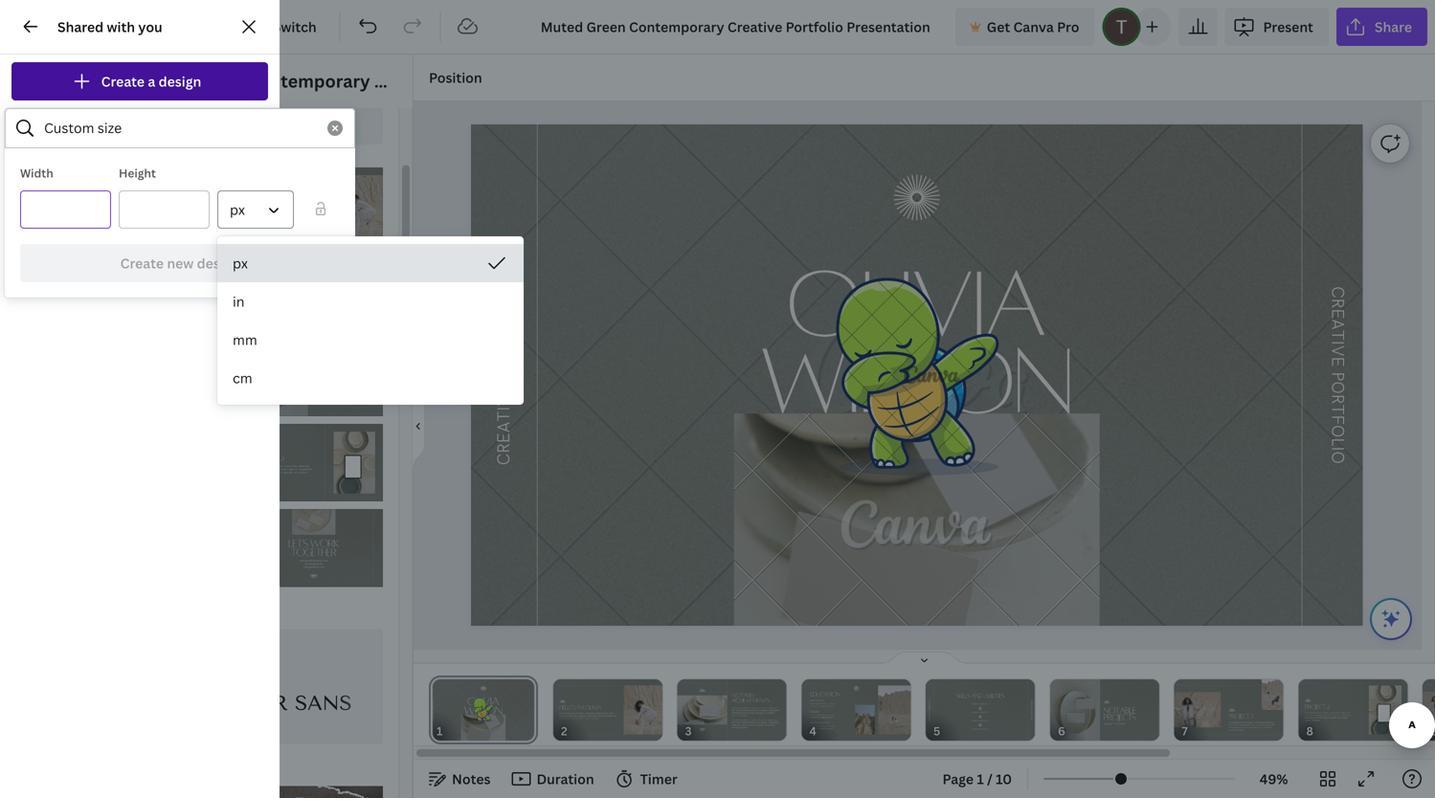 Task type: vqa. For each thing, say whether or not it's contained in the screenshot.
Planner by venicedesigns link
no



Task type: locate. For each thing, give the bounding box(es) containing it.
magic switch
[[231, 18, 317, 36]]

create for create a design
[[101, 72, 145, 91]]

create
[[101, 72, 145, 91], [120, 254, 164, 273]]

get canva pro
[[987, 18, 1080, 36]]

shared content will appear here
[[36, 244, 244, 262]]

e up p
[[1328, 357, 1349, 367]]

in
[[233, 293, 245, 311]]

r up v
[[1328, 299, 1349, 309]]

design inside create a design dropdown button
[[159, 72, 201, 91]]

px up "here"
[[230, 201, 245, 219]]

o down p
[[1328, 425, 1349, 438]]

you
[[138, 18, 163, 36]]

magic switch button
[[200, 8, 332, 46]]

timer button
[[610, 764, 686, 795]]

hand drawn fireworks image
[[895, 175, 941, 221]]

home link
[[61, 8, 131, 46]]

t
[[1328, 330, 1349, 341], [1328, 405, 1349, 415]]

i
[[1328, 341, 1349, 346], [1328, 447, 1349, 452]]

design button
[[0, 55, 69, 124]]

0 vertical spatial creative
[[374, 69, 445, 93]]

i down f
[[1328, 447, 1349, 452]]

0 vertical spatial create
[[101, 72, 145, 91]]

create inside dropdown button
[[101, 72, 145, 91]]

content
[[85, 244, 136, 262]]

0 horizontal spatial a
[[148, 72, 155, 91]]

1 vertical spatial t
[[1328, 405, 1349, 415]]

create new design button
[[20, 244, 340, 283]]

hide image
[[413, 381, 425, 473]]

get canva pro button
[[956, 8, 1095, 46]]

f
[[1328, 415, 1349, 425]]

1 vertical spatial i
[[1328, 447, 1349, 452]]

o
[[1328, 382, 1349, 394], [1328, 425, 1349, 438], [1328, 452, 1349, 464]]

create for create new design
[[120, 254, 164, 273]]

page 1 image
[[429, 680, 538, 741]]

muted green contemporary creative portfolio presentation
[[133, 69, 637, 93]]

3 o from the top
[[1328, 452, 1349, 464]]

0 vertical spatial t
[[1328, 330, 1349, 341]]

r
[[1328, 299, 1349, 309], [1328, 394, 1349, 405]]

0 vertical spatial shared
[[57, 18, 104, 36]]

Page title text field
[[451, 722, 459, 741]]

1 horizontal spatial creative
[[494, 385, 515, 466]]

a
[[148, 72, 155, 91], [1328, 319, 1349, 330]]

create a design
[[101, 72, 201, 91]]

p
[[1328, 372, 1349, 382]]

1 horizontal spatial a
[[1328, 319, 1349, 330]]

0 vertical spatial e
[[1328, 309, 1349, 319]]

1 vertical spatial a
[[1328, 319, 1349, 330]]

main menu bar
[[0, 0, 1436, 55]]

design right new at the left top
[[197, 254, 240, 273]]

portfolio
[[449, 69, 524, 93], [494, 288, 515, 380]]

0 vertical spatial r
[[1328, 299, 1349, 309]]

0 vertical spatial design
[[159, 72, 201, 91]]

Units: px button
[[217, 191, 294, 229]]

a inside dropdown button
[[148, 72, 155, 91]]

0 vertical spatial o
[[1328, 382, 1349, 394]]

will
[[140, 244, 162, 262]]

2 t from the top
[[1328, 405, 1349, 415]]

v
[[1328, 346, 1349, 357]]

muted green contemporary creative portfolio presentation image
[[99, 168, 237, 245], [245, 168, 383, 245], [99, 253, 237, 331], [245, 253, 383, 331], [99, 339, 237, 417], [245, 339, 383, 417], [245, 424, 383, 502], [245, 510, 383, 588]]

mm
[[233, 331, 257, 349]]

design up search search field
[[159, 72, 201, 91]]

/
[[988, 771, 993, 789]]

1 vertical spatial e
[[1328, 357, 1349, 367]]

0 vertical spatial a
[[148, 72, 155, 91]]

creative
[[374, 69, 445, 93], [494, 385, 515, 466]]

shared for shared with you
[[57, 18, 104, 36]]

design inside create new design button
[[197, 254, 240, 273]]

canva
[[1014, 18, 1054, 36]]

tenor sans button
[[99, 630, 383, 745]]

o down 'l'
[[1328, 452, 1349, 464]]

shared
[[57, 18, 104, 36], [36, 244, 82, 262]]

r up f
[[1328, 394, 1349, 405]]

e down c
[[1328, 309, 1349, 319]]

px option
[[217, 244, 524, 283]]

Width number field
[[33, 192, 99, 228]]

1 r from the top
[[1328, 299, 1349, 309]]

units: px list box
[[217, 244, 524, 398]]

t up v
[[1328, 330, 1349, 341]]

elements button
[[0, 124, 69, 193]]

e
[[1328, 309, 1349, 319], [1328, 357, 1349, 367]]

1 vertical spatial shared
[[36, 244, 82, 262]]

i up p
[[1328, 341, 1349, 346]]

shared down width number field
[[36, 244, 82, 262]]

1 vertical spatial o
[[1328, 425, 1349, 438]]

green
[[192, 69, 243, 93]]

switch
[[273, 18, 317, 36]]

creative portfolio
[[494, 288, 515, 466]]

t up 'l'
[[1328, 405, 1349, 415]]

wilson
[[760, 326, 1072, 432]]

shared left with
[[57, 18, 104, 36]]

page 1 / 10 button
[[935, 764, 1020, 795]]

design for create a design
[[159, 72, 201, 91]]

Height number field
[[131, 192, 197, 228]]

duration
[[537, 771, 595, 789]]

px
[[230, 201, 245, 219], [233, 254, 248, 273]]

a down you at the top left of the page
[[148, 72, 155, 91]]

page
[[943, 771, 974, 789]]

px button
[[217, 244, 524, 283]]

width
[[20, 165, 53, 181]]

here
[[214, 244, 244, 262]]

o up f
[[1328, 382, 1349, 394]]

1 vertical spatial design
[[197, 254, 240, 273]]

create inside button
[[120, 254, 164, 273]]

appear
[[165, 244, 211, 262]]

side panel tab list
[[0, 55, 69, 760]]

2 vertical spatial o
[[1328, 452, 1349, 464]]

px up in
[[233, 254, 248, 273]]

0 vertical spatial i
[[1328, 341, 1349, 346]]

1 vertical spatial create
[[120, 254, 164, 273]]

cute turtle dabbing cartoon vector illustration image
[[832, 275, 1003, 476]]

a up v
[[1328, 319, 1349, 330]]

design
[[159, 72, 201, 91], [197, 254, 240, 273]]

1 vertical spatial px
[[233, 254, 248, 273]]

1 vertical spatial r
[[1328, 394, 1349, 405]]



Task type: describe. For each thing, give the bounding box(es) containing it.
page 1 / 10
[[943, 771, 1013, 789]]

Design title text field
[[526, 8, 948, 46]]

2 i from the top
[[1328, 447, 1349, 452]]

1 o from the top
[[1328, 382, 1349, 394]]

c r e a t i v e p o r t f o l i o
[[1328, 287, 1349, 464]]

elements
[[13, 163, 56, 176]]

presentation
[[528, 69, 637, 93]]

olivia
[[787, 249, 1046, 355]]

l
[[1328, 438, 1349, 447]]

in option
[[217, 283, 524, 321]]

1 t from the top
[[1328, 330, 1349, 341]]

2 r from the top
[[1328, 394, 1349, 405]]

pro
[[1058, 18, 1080, 36]]

height
[[119, 165, 156, 181]]

design
[[19, 94, 50, 107]]

brand button
[[0, 261, 69, 330]]

canva assistant image
[[1380, 608, 1403, 631]]

design for create new design
[[197, 254, 240, 273]]

0 horizontal spatial creative
[[374, 69, 445, 93]]

text button
[[0, 193, 69, 261]]

text
[[25, 232, 44, 245]]

contemporary
[[247, 69, 370, 93]]

mm option
[[217, 321, 524, 359]]

brand
[[20, 301, 49, 314]]

Search search field
[[44, 110, 316, 147]]

cm option
[[217, 359, 524, 398]]

magic
[[231, 18, 270, 36]]

1 vertical spatial portfolio
[[494, 288, 515, 380]]

0 vertical spatial portfolio
[[449, 69, 524, 93]]

cm button
[[217, 359, 524, 398]]

tenor
[[214, 692, 288, 716]]

0 vertical spatial px
[[230, 201, 245, 219]]

mm button
[[217, 321, 524, 359]]

2 o from the top
[[1328, 425, 1349, 438]]

new
[[167, 254, 194, 273]]

1
[[977, 771, 984, 789]]

timer
[[640, 771, 678, 789]]

10
[[996, 771, 1013, 789]]

c
[[1328, 287, 1349, 299]]

1 i from the top
[[1328, 341, 1349, 346]]

duration button
[[506, 764, 602, 795]]

px inside option
[[233, 254, 248, 273]]

shared with you
[[57, 18, 163, 36]]

home
[[77, 18, 116, 36]]

notes button
[[421, 764, 499, 795]]

hide pages image
[[879, 651, 971, 667]]

get
[[987, 18, 1011, 36]]

shared for shared content will appear here
[[36, 244, 82, 262]]

create a design button
[[11, 62, 268, 101]]

with
[[107, 18, 135, 36]]

muted
[[133, 69, 188, 93]]

sans
[[295, 692, 352, 716]]

cm
[[233, 369, 253, 387]]

notes
[[452, 771, 491, 789]]

1 vertical spatial creative
[[494, 385, 515, 466]]

tenor sans
[[214, 692, 352, 716]]

create new design
[[120, 254, 240, 273]]

1 e from the top
[[1328, 309, 1349, 319]]

2 e from the top
[[1328, 357, 1349, 367]]

in button
[[217, 283, 524, 321]]



